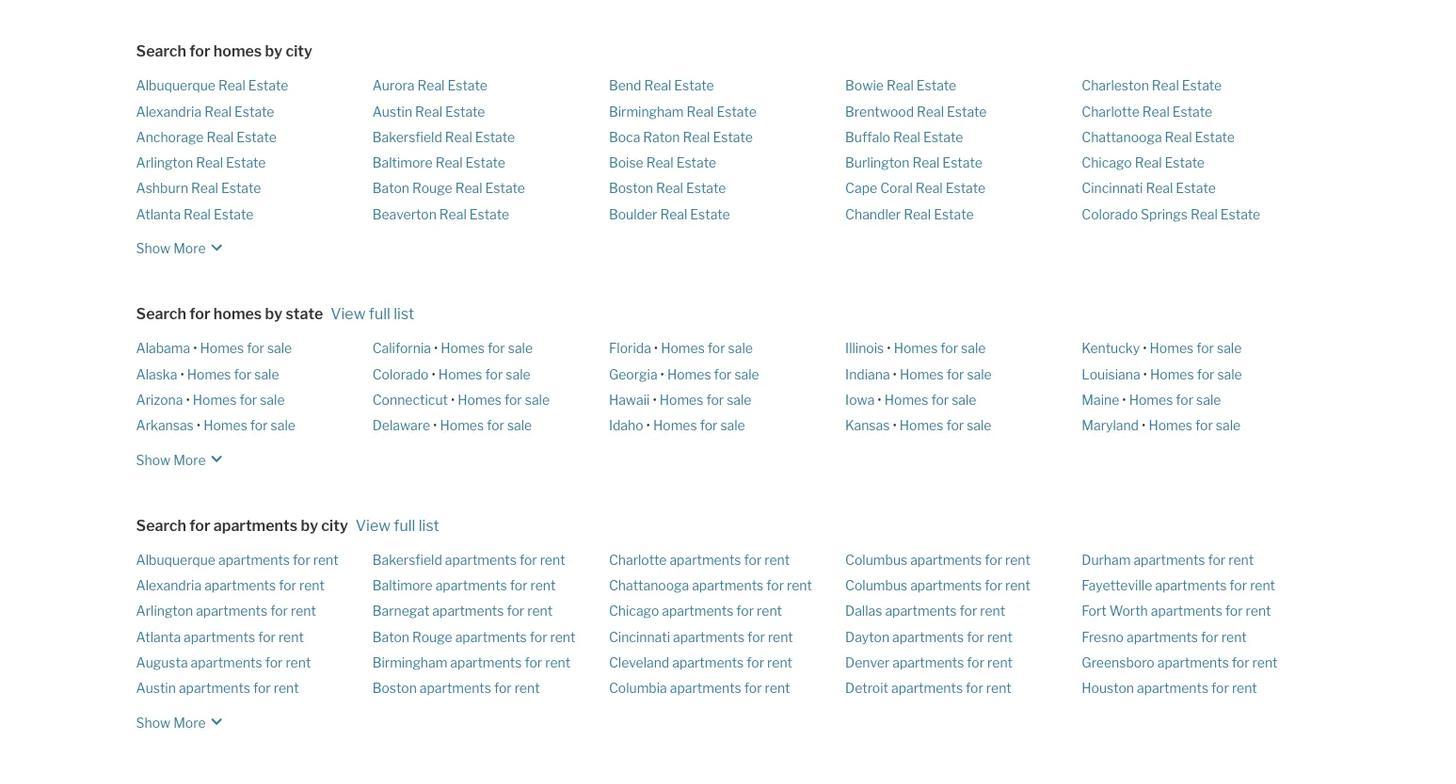 Task type: locate. For each thing, give the bounding box(es) containing it.
augusta apartments for rent link
[[136, 654, 311, 670]]

show more
[[136, 241, 206, 257], [136, 452, 206, 468], [136, 715, 206, 731]]

1 columbus from the top
[[846, 552, 908, 568]]

bakersfield real estate link
[[373, 129, 515, 145]]

california link
[[373, 340, 431, 356]]

kansas • homes for sale
[[846, 417, 992, 433]]

view for search for homes by state
[[331, 305, 366, 323]]

chicago
[[1082, 155, 1132, 171], [609, 603, 659, 619]]

chattanooga for chattanooga apartments for rent
[[609, 577, 689, 593]]

arlington up augusta
[[136, 603, 193, 619]]

0 vertical spatial austin
[[373, 103, 413, 119]]

3 search from the top
[[136, 516, 186, 534]]

1 vertical spatial view full list link
[[356, 516, 440, 534]]

• right indiana
[[893, 366, 897, 382]]

full up california
[[369, 305, 391, 323]]

arizona • homes for sale
[[136, 392, 285, 408]]

1 vertical spatial baton
[[373, 629, 410, 645]]

columbus apartments for rent link
[[846, 552, 1031, 568], [846, 577, 1031, 593]]

cleveland apartments for rent link
[[609, 654, 793, 670]]

estate down baton rouge real estate
[[470, 206, 510, 222]]

show more for search for apartments by city
[[136, 715, 206, 731]]

apartments for 'cleveland apartments for rent' link
[[673, 654, 744, 670]]

homes down kentucky • homes for sale
[[1151, 366, 1195, 382]]

2 more from the top
[[173, 452, 206, 468]]

view full list link up california
[[331, 305, 415, 323]]

real down charlotte real estate link
[[1165, 129, 1193, 145]]

denver apartments for rent
[[846, 654, 1013, 670]]

aurora real estate
[[373, 78, 488, 94]]

0 horizontal spatial chicago
[[609, 603, 659, 619]]

estate for boise real estate
[[677, 155, 717, 171]]

1 vertical spatial by
[[265, 305, 283, 323]]

• for kentucky
[[1143, 340, 1147, 356]]

1 baltimore from the top
[[373, 155, 433, 171]]

apartments for arlington apartments for rent "link"
[[196, 603, 268, 619]]

1 vertical spatial albuquerque
[[136, 552, 216, 568]]

homes for sale link up connecticut • homes for sale
[[439, 366, 531, 382]]

rent for durham apartments for rent 'link'
[[1229, 552, 1254, 568]]

columbus for second columbus apartments for rent 'link' from the top
[[846, 577, 908, 593]]

0 vertical spatial columbus
[[846, 552, 908, 568]]

1 alexandria from the top
[[136, 103, 202, 119]]

durham apartments for rent
[[1082, 552, 1254, 568]]

indiana link
[[846, 366, 890, 382]]

1 atlanta from the top
[[136, 206, 181, 222]]

1 vertical spatial austin
[[136, 680, 176, 696]]

hawaii link
[[609, 392, 650, 408]]

alabama • homes for sale
[[136, 340, 292, 356]]

charlotte real estate link
[[1082, 103, 1213, 119]]

2 vertical spatial show
[[136, 715, 171, 731]]

1 vertical spatial boston
[[373, 680, 417, 696]]

real for albuquerque real estate
[[218, 78, 246, 94]]

cape
[[846, 180, 878, 196]]

estate for birmingham real estate
[[717, 103, 757, 119]]

• up alaska • homes for sale
[[193, 340, 197, 356]]

estate down chattanooga real estate link
[[1165, 155, 1205, 171]]

baton for baton rouge real estate
[[373, 180, 410, 196]]

1 homes from the top
[[214, 42, 262, 60]]

2 baton from the top
[[373, 629, 410, 645]]

rent for atlanta apartments for rent link
[[279, 629, 304, 645]]

view full list link up bakersfield apartments for rent link
[[356, 516, 440, 534]]

2 vertical spatial show more
[[136, 715, 206, 731]]

estate down arlington real estate link
[[221, 180, 261, 196]]

chattanooga for chattanooga real estate
[[1082, 129, 1163, 145]]

coral
[[881, 180, 913, 196]]

3 show from the top
[[136, 715, 171, 731]]

homes for sale link for georgia • homes for sale
[[668, 366, 760, 382]]

1 baton from the top
[[373, 180, 410, 196]]

0 vertical spatial show more link
[[136, 231, 228, 259]]

estate for charlotte real estate
[[1173, 103, 1213, 119]]

1 vertical spatial columbus apartments for rent link
[[846, 577, 1031, 593]]

beaverton real estate link
[[373, 206, 510, 222]]

boston for boston real estate
[[609, 180, 654, 196]]

0 vertical spatial baltimore
[[373, 155, 433, 171]]

1 vertical spatial full
[[394, 516, 416, 534]]

homes for sale link down georgia • homes for sale
[[660, 392, 752, 408]]

rent for "fresno apartments for rent" link
[[1222, 629, 1247, 645]]

rent
[[313, 552, 339, 568], [540, 552, 566, 568], [765, 552, 790, 568], [1006, 552, 1031, 568], [1229, 552, 1254, 568], [299, 577, 325, 593], [531, 577, 556, 593], [787, 577, 813, 593], [1006, 577, 1031, 593], [1251, 577, 1276, 593], [291, 603, 316, 619], [527, 603, 553, 619], [757, 603, 783, 619], [980, 603, 1006, 619], [1246, 603, 1272, 619], [279, 629, 304, 645], [550, 629, 576, 645], [768, 629, 794, 645], [988, 629, 1013, 645], [1222, 629, 1247, 645], [286, 654, 311, 670], [545, 654, 571, 670], [767, 654, 793, 670], [988, 654, 1013, 670], [1253, 654, 1278, 670], [274, 680, 299, 696], [515, 680, 540, 696], [765, 680, 790, 696], [987, 680, 1012, 696], [1232, 680, 1258, 696]]

1 vertical spatial search
[[136, 305, 186, 323]]

0 vertical spatial more
[[173, 241, 206, 257]]

2 atlanta from the top
[[136, 629, 181, 645]]

more for apartments
[[173, 715, 206, 731]]

apartments for "fresno apartments for rent" link
[[1127, 629, 1199, 645]]

homes up indiana • homes for sale
[[894, 340, 938, 356]]

0 horizontal spatial city
[[286, 42, 313, 60]]

rent for boston apartments for rent link
[[515, 680, 540, 696]]

boca
[[609, 129, 641, 145]]

show more link down atlanta real estate link
[[136, 231, 228, 259]]

0 vertical spatial albuquerque
[[136, 78, 216, 94]]

3 more from the top
[[173, 715, 206, 731]]

austin down augusta
[[136, 680, 176, 696]]

2 bakersfield from the top
[[373, 552, 442, 568]]

homes down maine • homes for sale
[[1149, 417, 1193, 433]]

sale down "louisiana • homes for sale"
[[1197, 392, 1222, 408]]

homes up kansas • homes for sale
[[885, 392, 929, 408]]

1 search from the top
[[136, 42, 186, 60]]

0 horizontal spatial full
[[369, 305, 391, 323]]

baton
[[373, 180, 410, 196], [373, 629, 410, 645]]

1 vertical spatial list
[[419, 516, 440, 534]]

0 horizontal spatial colorado
[[373, 366, 429, 382]]

bakersfield real estate
[[373, 129, 515, 145]]

estate for beaverton real estate
[[470, 206, 510, 222]]

sale down search for homes by state view full list
[[267, 340, 292, 356]]

charlotte up the chattanooga apartments for rent link
[[609, 552, 667, 568]]

rent for 'cleveland apartments for rent' link
[[767, 654, 793, 670]]

0 vertical spatial atlanta
[[136, 206, 181, 222]]

0 vertical spatial alexandria
[[136, 103, 202, 119]]

0 vertical spatial chicago
[[1082, 155, 1132, 171]]

homes for sale link down hawaii • homes for sale
[[653, 417, 745, 433]]

homes up georgia • homes for sale
[[661, 340, 705, 356]]

0 vertical spatial boston
[[609, 180, 654, 196]]

1 vertical spatial show more
[[136, 452, 206, 468]]

0 horizontal spatial charlotte
[[609, 552, 667, 568]]

austin down aurora
[[373, 103, 413, 119]]

cincinnati
[[1082, 180, 1144, 196], [609, 629, 670, 645]]

real up the charlotte real estate
[[1152, 78, 1180, 94]]

colorado • homes for sale
[[373, 366, 531, 382]]

albuquerque up alexandria apartments for rent
[[136, 552, 216, 568]]

alaska • homes for sale
[[136, 366, 279, 382]]

alexandria for alexandria real estate
[[136, 103, 202, 119]]

2 columbus apartments for rent from the top
[[846, 577, 1031, 593]]

rouge down baltimore real estate
[[412, 180, 453, 196]]

sale for florida • homes for sale
[[728, 340, 753, 356]]

2 rouge from the top
[[412, 629, 453, 645]]

• right illinois link in the right of the page
[[887, 340, 891, 356]]

1 vertical spatial arlington
[[136, 603, 193, 619]]

more down atlanta real estate link
[[173, 241, 206, 257]]

atlanta real estate
[[136, 206, 254, 222]]

1 vertical spatial columbus
[[846, 577, 908, 593]]

0 vertical spatial full
[[369, 305, 391, 323]]

1 vertical spatial chattanooga
[[609, 577, 689, 593]]

0 vertical spatial columbus apartments for rent link
[[846, 552, 1031, 568]]

real for austin real estate
[[415, 103, 443, 119]]

homes for sale link for idaho • homes for sale
[[653, 417, 745, 433]]

homes for idaho
[[653, 417, 697, 433]]

estate up boulder real estate link
[[686, 180, 726, 196]]

fort worth apartments for rent link
[[1082, 603, 1272, 619]]

estate up baton rouge real estate link
[[466, 155, 506, 171]]

2 vertical spatial search
[[136, 516, 186, 534]]

alexandria apartments for rent
[[136, 577, 325, 593]]

0 vertical spatial city
[[286, 42, 313, 60]]

• right idaho
[[646, 417, 651, 433]]

2 vertical spatial show more link
[[136, 705, 228, 733]]

1 horizontal spatial colorado
[[1082, 206, 1138, 222]]

bakersfield
[[373, 129, 442, 145], [373, 552, 442, 568]]

• right "kansas"
[[893, 417, 897, 433]]

0 vertical spatial search
[[136, 42, 186, 60]]

for
[[190, 42, 210, 60], [190, 305, 210, 323], [247, 340, 265, 356], [488, 340, 505, 356], [708, 340, 726, 356], [941, 340, 959, 356], [1197, 340, 1215, 356], [234, 366, 252, 382], [485, 366, 503, 382], [714, 366, 732, 382], [947, 366, 965, 382], [1197, 366, 1215, 382], [240, 392, 257, 408], [505, 392, 522, 408], [707, 392, 724, 408], [932, 392, 949, 408], [1176, 392, 1194, 408], [250, 417, 268, 433], [487, 417, 505, 433], [700, 417, 718, 433], [947, 417, 964, 433], [1196, 417, 1214, 433], [190, 516, 210, 534], [293, 552, 311, 568], [520, 552, 537, 568], [744, 552, 762, 568], [985, 552, 1003, 568], [1209, 552, 1226, 568], [279, 577, 297, 593], [510, 577, 528, 593], [767, 577, 784, 593], [985, 577, 1003, 593], [1230, 577, 1248, 593], [270, 603, 288, 619], [507, 603, 525, 619], [737, 603, 754, 619], [960, 603, 978, 619], [1226, 603, 1244, 619], [258, 629, 276, 645], [530, 629, 548, 645], [748, 629, 765, 645], [967, 629, 985, 645], [1202, 629, 1219, 645], [265, 654, 283, 670], [525, 654, 543, 670], [747, 654, 765, 670], [967, 654, 985, 670], [1232, 654, 1250, 670], [253, 680, 271, 696], [494, 680, 512, 696], [745, 680, 762, 696], [966, 680, 984, 696], [1212, 680, 1230, 696]]

sale down illinois • homes for sale
[[967, 366, 992, 382]]

estate down brentwood real estate
[[924, 129, 964, 145]]

real for atlanta real estate
[[184, 206, 211, 222]]

2 vertical spatial by
[[301, 516, 318, 534]]

0 vertical spatial view
[[331, 305, 366, 323]]

baltimore real estate
[[373, 155, 506, 171]]

sale down hawaii • homes for sale
[[721, 417, 745, 433]]

homes up 'albuquerque real estate'
[[214, 42, 262, 60]]

colorado for colorado springs real estate
[[1082, 206, 1138, 222]]

bakersfield apartments for rent
[[373, 552, 566, 568]]

by for search for homes by city
[[265, 42, 283, 60]]

albuquerque apartments for rent
[[136, 552, 339, 568]]

2 alexandria from the top
[[136, 577, 202, 593]]

real down anchorage real estate at the top of the page
[[196, 155, 223, 171]]

0 vertical spatial show
[[136, 241, 171, 257]]

0 vertical spatial baton
[[373, 180, 410, 196]]

estate up birmingham real estate at the top
[[674, 78, 714, 94]]

apartments for dayton apartments for rent link
[[893, 629, 964, 645]]

beaverton real estate
[[373, 206, 510, 222]]

homes for sale link for hawaii • homes for sale
[[660, 392, 752, 408]]

apartments for barnegat apartments for rent link
[[433, 603, 504, 619]]

• for iowa
[[878, 392, 882, 408]]

1 vertical spatial more
[[173, 452, 206, 468]]

boston
[[609, 180, 654, 196], [373, 680, 417, 696]]

3 show more from the top
[[136, 715, 206, 731]]

0 vertical spatial list
[[394, 305, 415, 323]]

1 vertical spatial columbus apartments for rent
[[846, 577, 1031, 593]]

dayton apartments for rent link
[[846, 629, 1013, 645]]

1 rouge from the top
[[412, 180, 453, 196]]

1 vertical spatial alexandria
[[136, 577, 202, 593]]

baltimore
[[373, 155, 433, 171], [373, 577, 433, 593]]

columbus for first columbus apartments for rent 'link'
[[846, 552, 908, 568]]

fresno apartments for rent link
[[1082, 629, 1247, 645]]

homes for sale link up arkansas • homes for sale
[[193, 392, 285, 408]]

homes for sale link down illinois • homes for sale
[[900, 366, 992, 382]]

sale for georgia • homes for sale
[[735, 366, 760, 382]]

view up barnegat on the left bottom of the page
[[356, 516, 391, 534]]

2 search from the top
[[136, 305, 186, 323]]

sale for louisiana • homes for sale
[[1218, 366, 1243, 382]]

1 horizontal spatial chicago
[[1082, 155, 1132, 171]]

1 vertical spatial cincinnati
[[609, 629, 670, 645]]

charlotte apartments for rent
[[609, 552, 790, 568]]

dallas
[[846, 603, 883, 619]]

estate up charlotte real estate link
[[1182, 78, 1222, 94]]

by left state
[[265, 305, 283, 323]]

arizona link
[[136, 392, 183, 408]]

homes for sale link for illinois • homes for sale
[[894, 340, 986, 356]]

atlanta for atlanta apartments for rent
[[136, 629, 181, 645]]

1 vertical spatial baltimore
[[373, 577, 433, 593]]

boston down barnegat on the left bottom of the page
[[373, 680, 417, 696]]

rent for arlington apartments for rent "link"
[[291, 603, 316, 619]]

view for search for apartments by city
[[356, 516, 391, 534]]

estate for alexandria real estate
[[235, 103, 274, 119]]

0 horizontal spatial boston
[[373, 680, 417, 696]]

chandler
[[846, 206, 901, 222]]

2 columbus from the top
[[846, 577, 908, 593]]

0 vertical spatial bakersfield
[[373, 129, 442, 145]]

arkansas
[[136, 417, 194, 433]]

sale down the iowa • homes for sale at bottom right
[[967, 417, 992, 433]]

illinois
[[846, 340, 884, 356]]

estate up chattanooga real estate at the right of the page
[[1173, 103, 1213, 119]]

• right arizona "link"
[[186, 392, 190, 408]]

1 horizontal spatial cincinnati
[[1082, 180, 1144, 196]]

0 vertical spatial homes
[[214, 42, 262, 60]]

real for charlotte real estate
[[1143, 103, 1170, 119]]

0 vertical spatial charlotte
[[1082, 103, 1140, 119]]

rent for dallas apartments for rent link
[[980, 603, 1006, 619]]

homes up "louisiana • homes for sale"
[[1150, 340, 1194, 356]]

maine • homes for sale
[[1082, 392, 1222, 408]]

charlotte
[[1082, 103, 1140, 119], [609, 552, 667, 568]]

0 horizontal spatial birmingham
[[373, 654, 448, 670]]

real down burlington real estate link
[[916, 180, 943, 196]]

1 vertical spatial show
[[136, 452, 171, 468]]

dayton
[[846, 629, 890, 645]]

real down ashburn real estate
[[184, 206, 211, 222]]

more down arkansas link
[[173, 452, 206, 468]]

1 vertical spatial atlanta
[[136, 629, 181, 645]]

springs
[[1141, 206, 1188, 222]]

sale down georgia • homes for sale
[[727, 392, 752, 408]]

1 vertical spatial birmingham
[[373, 654, 448, 670]]

show more down arkansas link
[[136, 452, 206, 468]]

2 show more link from the top
[[136, 442, 228, 470]]

1 horizontal spatial birmingham
[[609, 103, 684, 119]]

homes down hawaii • homes for sale
[[653, 417, 697, 433]]

homes for maine
[[1130, 392, 1174, 408]]

1 vertical spatial show more link
[[136, 442, 228, 470]]

homes for sale link for kansas • homes for sale
[[900, 417, 992, 433]]

sale up connecticut • homes for sale
[[506, 366, 531, 382]]

0 vertical spatial columbus apartments for rent
[[846, 552, 1031, 568]]

estate up cape coral real estate
[[943, 155, 983, 171]]

chattanooga up chicago real estate link
[[1082, 129, 1163, 145]]

1 horizontal spatial austin
[[373, 103, 413, 119]]

estate down boca raton real estate link
[[677, 155, 717, 171]]

sale up indiana • homes for sale
[[961, 340, 986, 356]]

2 arlington from the top
[[136, 603, 193, 619]]

arlington
[[136, 155, 193, 171], [136, 603, 193, 619]]

rent for greensboro apartments for rent link
[[1253, 654, 1278, 670]]

1 vertical spatial colorado
[[373, 366, 429, 382]]

full for search for homes by state view full list
[[369, 305, 391, 323]]

real down aurora real estate link
[[415, 103, 443, 119]]

apartments for the chicago apartments for rent 'link'
[[662, 603, 734, 619]]

1 columbus apartments for rent link from the top
[[846, 552, 1031, 568]]

2 columbus apartments for rent link from the top
[[846, 577, 1031, 593]]

sale for california • homes for sale
[[508, 340, 533, 356]]

baltimore apartments for rent
[[373, 577, 556, 593]]

list up "bakersfield apartments for rent"
[[419, 516, 440, 534]]

rent for the chicago apartments for rent 'link'
[[757, 603, 783, 619]]

arkansas link
[[136, 417, 194, 433]]

1 vertical spatial charlotte
[[609, 552, 667, 568]]

real up cincinnati real estate
[[1135, 155, 1162, 171]]

apartments for cincinnati apartments for rent "link"
[[673, 629, 745, 645]]

0 vertical spatial arlington
[[136, 155, 193, 171]]

homes for sale link down the alabama • homes for sale
[[187, 366, 279, 382]]

search up 'albuquerque apartments for rent' link
[[136, 516, 186, 534]]

albuquerque up alexandria real estate
[[136, 78, 216, 94]]

• right the iowa
[[878, 392, 882, 408]]

homes up maryland • homes for sale
[[1130, 392, 1174, 408]]

apartments for birmingham apartments for rent link at left
[[450, 654, 522, 670]]

homes for sale link down maine • homes for sale
[[1149, 417, 1241, 433]]

• for idaho
[[646, 417, 651, 433]]

0 vertical spatial birmingham
[[609, 103, 684, 119]]

rent for the 'detroit apartments for rent' link
[[987, 680, 1012, 696]]

atlanta up augusta
[[136, 629, 181, 645]]

cincinnati real estate
[[1082, 180, 1216, 196]]

estate for boulder real estate
[[690, 206, 730, 222]]

estate for chicago real estate
[[1165, 155, 1205, 171]]

0 horizontal spatial austin
[[136, 680, 176, 696]]

homes down georgia • homes for sale
[[660, 392, 704, 408]]

real up boulder real estate link
[[656, 180, 684, 196]]

real up buffalo real estate link
[[917, 103, 944, 119]]

apartments for boston apartments for rent link
[[420, 680, 491, 696]]

estate down 'boston real estate' at the top of the page
[[690, 206, 730, 222]]

0 vertical spatial rouge
[[412, 180, 453, 196]]

list up california link
[[394, 305, 415, 323]]

0 horizontal spatial cincinnati
[[609, 629, 670, 645]]

0 vertical spatial show more
[[136, 241, 206, 257]]

0 horizontal spatial list
[[394, 305, 415, 323]]

0 horizontal spatial chattanooga
[[609, 577, 689, 593]]

• right delaware link
[[433, 417, 437, 433]]

estate for austin real estate
[[445, 103, 485, 119]]

arlington apartments for rent
[[136, 603, 316, 619]]

• up delaware • homes for sale
[[451, 392, 455, 408]]

rouge
[[412, 180, 453, 196], [412, 629, 453, 645]]

estate for baltimore real estate
[[466, 155, 506, 171]]

2 show from the top
[[136, 452, 171, 468]]

brentwood
[[846, 103, 914, 119]]

2 homes from the top
[[214, 305, 262, 323]]

boca raton real estate link
[[609, 129, 753, 145]]

2 baltimore from the top
[[373, 577, 433, 593]]

homes for sale link up colorado • homes for sale
[[441, 340, 533, 356]]

brentwood real estate
[[846, 103, 987, 119]]

1 albuquerque from the top
[[136, 78, 216, 94]]

apartments for the chattanooga apartments for rent link
[[692, 577, 764, 593]]

durham apartments for rent link
[[1082, 552, 1254, 568]]

0 vertical spatial chattanooga
[[1082, 129, 1163, 145]]

homes up connecticut • homes for sale
[[439, 366, 483, 382]]

sale up colorado • homes for sale
[[508, 340, 533, 356]]

1 vertical spatial city
[[321, 516, 348, 534]]

1 vertical spatial homes
[[214, 305, 262, 323]]

columbus apartments for rent
[[846, 552, 1031, 568], [846, 577, 1031, 593]]

real down the raton
[[647, 155, 674, 171]]

view right state
[[331, 305, 366, 323]]

homes down the florida • homes for sale
[[668, 366, 711, 382]]

baltimore up barnegat on the left bottom of the page
[[373, 577, 433, 593]]

arizona
[[136, 392, 183, 408]]

sale for indiana • homes for sale
[[967, 366, 992, 382]]

homes for sale link down the florida • homes for sale
[[668, 366, 760, 382]]

• for california
[[434, 340, 438, 356]]

baltimore real estate link
[[373, 155, 506, 171]]

2 show more from the top
[[136, 452, 206, 468]]

0 vertical spatial cincinnati
[[1082, 180, 1144, 196]]

1 vertical spatial chicago
[[609, 603, 659, 619]]

show for search for apartments by city view full list
[[136, 715, 171, 731]]

homes for sale link for kentucky • homes for sale
[[1150, 340, 1242, 356]]

1 horizontal spatial full
[[394, 516, 416, 534]]

sale down kentucky • homes for sale
[[1218, 366, 1243, 382]]

list for search for homes by state view full list
[[394, 305, 415, 323]]

0 vertical spatial colorado
[[1082, 206, 1138, 222]]

• up colorado • homes for sale
[[434, 340, 438, 356]]

apartments for durham apartments for rent 'link'
[[1134, 552, 1206, 568]]

birmingham down barnegat on the left bottom of the page
[[373, 654, 448, 670]]

2 albuquerque from the top
[[136, 552, 216, 568]]

austin for austin apartments for rent
[[136, 680, 176, 696]]

birmingham
[[609, 103, 684, 119], [373, 654, 448, 670]]

atlanta down ashburn
[[136, 206, 181, 222]]

boca raton real estate
[[609, 129, 753, 145]]

sale for maine • homes for sale
[[1197, 392, 1222, 408]]

boston apartments for rent link
[[373, 680, 540, 696]]

3 show more link from the top
[[136, 705, 228, 733]]

baton for baton rouge apartments for rent
[[373, 629, 410, 645]]

sale up "louisiana • homes for sale"
[[1217, 340, 1242, 356]]

state
[[286, 305, 323, 323]]

1 horizontal spatial city
[[321, 516, 348, 534]]

estate for anchorage real estate
[[237, 129, 277, 145]]

show more link for apartments
[[136, 705, 228, 733]]

1 horizontal spatial boston
[[609, 180, 654, 196]]

1 vertical spatial bakersfield
[[373, 552, 442, 568]]

albuquerque
[[136, 78, 216, 94], [136, 552, 216, 568]]

1 vertical spatial rouge
[[412, 629, 453, 645]]

homes
[[214, 42, 262, 60], [214, 305, 262, 323]]

cincinnati for cincinnati real estate
[[1082, 180, 1144, 196]]

cincinnati apartments for rent link
[[609, 629, 794, 645]]

0 vertical spatial by
[[265, 42, 283, 60]]

real up brentwood real estate link
[[887, 78, 914, 94]]

estate up "austin real estate" link
[[448, 78, 488, 94]]

2 vertical spatial more
[[173, 715, 206, 731]]

show more link for homes
[[136, 442, 228, 470]]

homes down illinois • homes for sale
[[900, 366, 944, 382]]

homes up arkansas • homes for sale
[[193, 392, 237, 408]]

1 horizontal spatial list
[[419, 516, 440, 534]]

alabama
[[136, 340, 190, 356]]

alexandria real estate link
[[136, 103, 274, 119]]

homes for sale link down indiana • homes for sale
[[885, 392, 977, 408]]

1 bakersfield from the top
[[373, 129, 442, 145]]

real for brentwood real estate
[[917, 103, 944, 119]]

estate right springs
[[1221, 206, 1261, 222]]

real for cincinnati real estate
[[1146, 180, 1174, 196]]

real up boca raton real estate at the top of page
[[687, 103, 714, 119]]

1 horizontal spatial chattanooga
[[1082, 129, 1163, 145]]

connecticut
[[373, 392, 448, 408]]

homes for sale link for colorado • homes for sale
[[439, 366, 531, 382]]

albuquerque real estate
[[136, 78, 288, 94]]

0 vertical spatial view full list link
[[331, 305, 415, 323]]

1 horizontal spatial charlotte
[[1082, 103, 1140, 119]]

list
[[394, 305, 415, 323], [419, 516, 440, 534]]

more
[[173, 241, 206, 257], [173, 452, 206, 468], [173, 715, 206, 731]]

rent for barnegat apartments for rent link
[[527, 603, 553, 619]]

1 vertical spatial view
[[356, 516, 391, 534]]

arlington real estate
[[136, 155, 266, 171]]

• right maine
[[1123, 392, 1127, 408]]

1 arlington from the top
[[136, 155, 193, 171]]

louisiana
[[1082, 366, 1141, 382]]

idaho link
[[609, 417, 644, 433]]



Task type: describe. For each thing, give the bounding box(es) containing it.
show more for search for homes by state
[[136, 452, 206, 468]]

real down birmingham real estate link
[[683, 129, 710, 145]]

atlanta apartments for rent link
[[136, 629, 304, 645]]

charlotte for charlotte real estate
[[1082, 103, 1140, 119]]

estate for bakersfield real estate
[[475, 129, 515, 145]]

bend real estate
[[609, 78, 714, 94]]

boston apartments for rent
[[373, 680, 540, 696]]

boston real estate link
[[609, 180, 726, 196]]

real right springs
[[1191, 206, 1218, 222]]

colorado springs real estate
[[1082, 206, 1261, 222]]

real for buffalo real estate
[[894, 129, 921, 145]]

cleveland apartments for rent
[[609, 654, 793, 670]]

real for alexandria real estate
[[204, 103, 232, 119]]

real for arlington real estate
[[196, 155, 223, 171]]

buffalo
[[846, 129, 891, 145]]

homes for iowa
[[885, 392, 929, 408]]

boise real estate
[[609, 155, 717, 171]]

georgia
[[609, 366, 658, 382]]

bend
[[609, 78, 642, 94]]

rent for the houston apartments for rent link
[[1232, 680, 1258, 696]]

denver apartments for rent link
[[846, 654, 1013, 670]]

indiana • homes for sale
[[846, 366, 992, 382]]

apartments for 'albuquerque apartments for rent' link
[[218, 552, 290, 568]]

boston for boston apartments for rent
[[373, 680, 417, 696]]

iowa • homes for sale
[[846, 392, 977, 408]]

chattanooga apartments for rent
[[609, 577, 813, 593]]

• for indiana
[[893, 366, 897, 382]]

boulder real estate
[[609, 206, 730, 222]]

homes for sale link for alaska • homes for sale
[[187, 366, 279, 382]]

rent for fayetteville apartments for rent link at the right bottom
[[1251, 577, 1276, 593]]

search for apartments by city view full list
[[136, 516, 440, 534]]

search for homes by city
[[136, 42, 313, 60]]

albuquerque for real
[[136, 78, 216, 94]]

estate down birmingham real estate link
[[713, 129, 753, 145]]

apartments for denver apartments for rent link
[[893, 654, 965, 670]]

• for maryland
[[1142, 417, 1146, 433]]

list for search for apartments by city view full list
[[419, 516, 440, 534]]

kentucky link
[[1082, 340, 1140, 356]]

greensboro
[[1082, 654, 1155, 670]]

detroit apartments for rent link
[[846, 680, 1012, 696]]

boulder real estate link
[[609, 206, 730, 222]]

idaho
[[609, 417, 644, 433]]

1 show more link from the top
[[136, 231, 228, 259]]

iowa link
[[846, 392, 875, 408]]

chattanooga real estate
[[1082, 129, 1235, 145]]

apartments for the houston apartments for rent link
[[1138, 680, 1209, 696]]

• for hawaii
[[653, 392, 657, 408]]

charleston real estate
[[1082, 78, 1222, 94]]

sale for alaska • homes for sale
[[254, 366, 279, 382]]

homes for california
[[441, 340, 485, 356]]

real for aurora real estate
[[418, 78, 445, 94]]

atlanta for atlanta real estate
[[136, 206, 181, 222]]

arlington real estate link
[[136, 155, 266, 171]]

rent for austin apartments for rent 'link'
[[274, 680, 299, 696]]

louisiana • homes for sale
[[1082, 366, 1243, 382]]

hawaii • homes for sale
[[609, 392, 752, 408]]

austin real estate
[[373, 103, 485, 119]]

homes for illinois
[[894, 340, 938, 356]]

burlington
[[846, 155, 910, 171]]

rent for cincinnati apartments for rent "link"
[[768, 629, 794, 645]]

worth
[[1110, 603, 1149, 619]]

connecticut • homes for sale
[[373, 392, 550, 408]]

brentwood real estate link
[[846, 103, 987, 119]]

charleston real estate link
[[1082, 78, 1222, 94]]

fayetteville
[[1082, 577, 1153, 593]]

birmingham apartments for rent link
[[373, 654, 571, 670]]

apartments for augusta apartments for rent link
[[191, 654, 262, 670]]

alexandria for alexandria apartments for rent
[[136, 577, 202, 593]]

homes for alaska
[[187, 366, 231, 382]]

apartments for austin apartments for rent 'link'
[[179, 680, 250, 696]]

real for bowie real estate
[[887, 78, 914, 94]]

• for alaska
[[180, 366, 184, 382]]

rent for second columbus apartments for rent 'link' from the top
[[1006, 577, 1031, 593]]

maine
[[1082, 392, 1120, 408]]

baltimore for baltimore real estate
[[373, 155, 433, 171]]

real up beaverton real estate
[[455, 180, 483, 196]]

bakersfield apartments for rent link
[[373, 552, 566, 568]]

bowie
[[846, 78, 884, 94]]

sale for connecticut • homes for sale
[[525, 392, 550, 408]]

indiana
[[846, 366, 890, 382]]

1 columbus apartments for rent from the top
[[846, 552, 1031, 568]]

• for florida
[[654, 340, 658, 356]]

rent for first columbus apartments for rent 'link'
[[1006, 552, 1031, 568]]

dallas apartments for rent link
[[846, 603, 1006, 619]]

real for anchorage real estate
[[207, 129, 234, 145]]

greensboro apartments for rent
[[1082, 654, 1278, 670]]

1 show more from the top
[[136, 241, 206, 257]]

aurora
[[373, 78, 415, 94]]

bowie real estate
[[846, 78, 957, 94]]

homes for city
[[214, 42, 262, 60]]

sale for delaware • homes for sale
[[507, 417, 532, 433]]

charlotte real estate
[[1082, 103, 1213, 119]]

homes for sale link for iowa • homes for sale
[[885, 392, 977, 408]]

barnegat apartments for rent
[[373, 603, 553, 619]]

real for bakersfield real estate
[[445, 129, 472, 145]]

search for search for apartments by city view full list
[[136, 516, 186, 534]]

• for maine
[[1123, 392, 1127, 408]]

homes for indiana
[[900, 366, 944, 382]]

homes for georgia
[[668, 366, 711, 382]]

real for boulder real estate
[[660, 206, 688, 222]]

homes for state
[[214, 305, 262, 323]]

alaska link
[[136, 366, 177, 382]]

real for boise real estate
[[647, 155, 674, 171]]

sale for maryland • homes for sale
[[1216, 417, 1241, 433]]

buffalo real estate
[[846, 129, 964, 145]]

rent for baltimore apartments for rent link
[[531, 577, 556, 593]]

dallas apartments for rent
[[846, 603, 1006, 619]]

cleveland
[[609, 654, 670, 670]]

denver
[[846, 654, 890, 670]]

1 show from the top
[[136, 241, 171, 257]]

homes for sale link for florida • homes for sale
[[661, 340, 753, 356]]

ashburn
[[136, 180, 188, 196]]

baton rouge real estate
[[373, 180, 525, 196]]

georgia • homes for sale
[[609, 366, 760, 382]]

boise
[[609, 155, 644, 171]]

sale for colorado • homes for sale
[[506, 366, 531, 382]]

chicago for chicago real estate
[[1082, 155, 1132, 171]]

birmingham real estate
[[609, 103, 757, 119]]

charlotte for charlotte apartments for rent
[[609, 552, 667, 568]]

homes for sale link for maryland • homes for sale
[[1149, 417, 1241, 433]]

• for illinois
[[887, 340, 891, 356]]

sale for arkansas • homes for sale
[[271, 417, 296, 433]]

search for homes by state view full list
[[136, 305, 415, 323]]

maine link
[[1082, 392, 1120, 408]]

chicago real estate link
[[1082, 155, 1205, 171]]

arlington apartments for rent link
[[136, 603, 316, 619]]

estate down burlington real estate link
[[946, 180, 986, 196]]

birmingham real estate link
[[609, 103, 757, 119]]

estate up beaverton real estate
[[485, 180, 525, 196]]

• for georgia
[[661, 366, 665, 382]]

1 more from the top
[[173, 241, 206, 257]]

search for search for homes by city
[[136, 42, 186, 60]]

• for arkansas
[[197, 417, 201, 433]]

estate for burlington real estate
[[943, 155, 983, 171]]

anchorage real estate
[[136, 129, 277, 145]]

beaverton
[[373, 206, 437, 222]]

apartments for greensboro apartments for rent link
[[1158, 654, 1230, 670]]

alexandria real estate
[[136, 103, 274, 119]]

more for homes
[[173, 452, 206, 468]]

homes for arkansas
[[204, 417, 247, 433]]

alaska
[[136, 366, 177, 382]]

charlotte apartments for rent link
[[609, 552, 790, 568]]

chicago real estate
[[1082, 155, 1205, 171]]

detroit apartments for rent
[[846, 680, 1012, 696]]

baton rouge real estate link
[[373, 180, 525, 196]]

boulder
[[609, 206, 658, 222]]

florida
[[609, 340, 651, 356]]

• for kansas
[[893, 417, 897, 433]]

colorado for colorado • homes for sale
[[373, 366, 429, 382]]

homes for sale link for indiana • homes for sale
[[900, 366, 992, 382]]

iowa
[[846, 392, 875, 408]]

rent for 'albuquerque apartments for rent' link
[[313, 552, 339, 568]]

hawaii
[[609, 392, 650, 408]]

houston
[[1082, 680, 1135, 696]]

detroit
[[846, 680, 889, 696]]

estate for bowie real estate
[[917, 78, 957, 94]]

baton rouge apartments for rent link
[[373, 629, 576, 645]]

estate for buffalo real estate
[[924, 129, 964, 145]]

cincinnati for cincinnati apartments for rent
[[609, 629, 670, 645]]

sale for idaho • homes for sale
[[721, 417, 745, 433]]

sale for hawaii • homes for sale
[[727, 392, 752, 408]]

florida • homes for sale
[[609, 340, 753, 356]]

homes for sale link for alabama • homes for sale
[[200, 340, 292, 356]]

augusta apartments for rent
[[136, 654, 311, 670]]

bend real estate link
[[609, 78, 714, 94]]

dayton apartments for rent
[[846, 629, 1013, 645]]

cincinnati real estate link
[[1082, 180, 1216, 196]]

search for search for homes by state view full list
[[136, 305, 186, 323]]

austin for austin real estate
[[373, 103, 413, 119]]

fresno apartments for rent
[[1082, 629, 1247, 645]]

homes for maryland
[[1149, 417, 1193, 433]]



Task type: vqa. For each thing, say whether or not it's contained in the screenshot.
4PM
no



